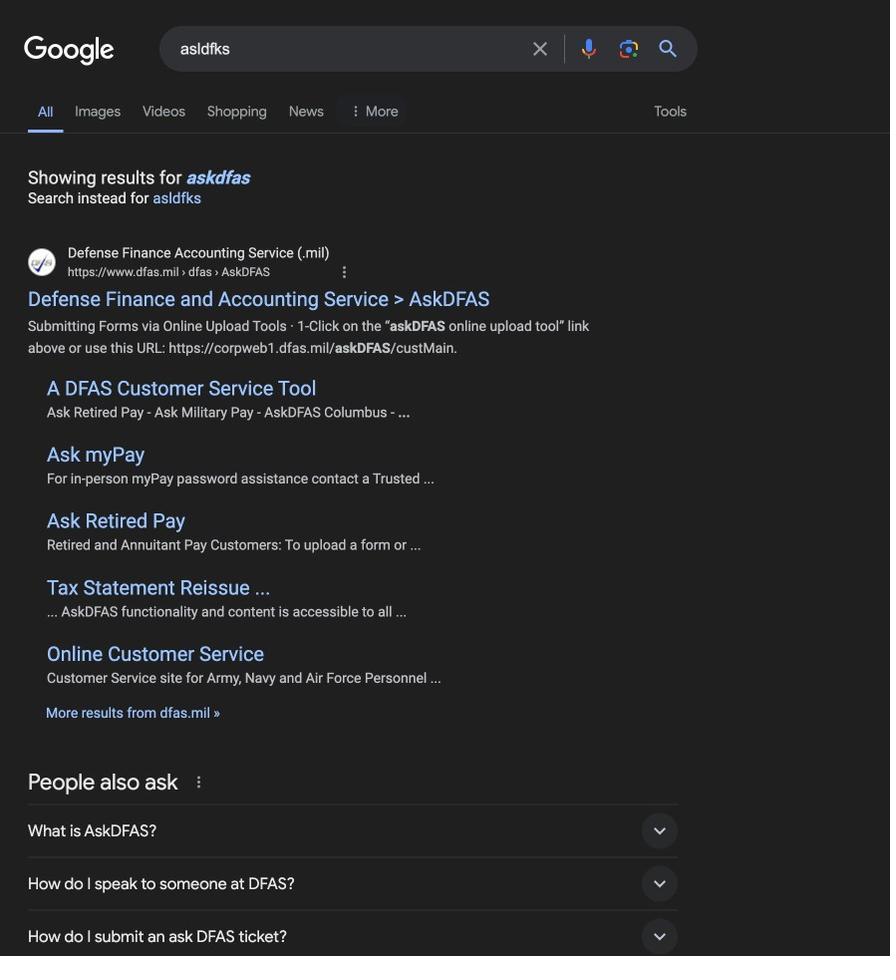 Task type: describe. For each thing, give the bounding box(es) containing it.
google image
[[24, 36, 116, 66]]



Task type: vqa. For each thing, say whether or not it's contained in the screenshot.
Google image at the left top
yes



Task type: locate. For each thing, give the bounding box(es) containing it.
None text field
[[68, 263, 270, 281], [179, 265, 270, 279], [68, 263, 270, 281], [179, 265, 270, 279]]

search by voice image
[[577, 37, 601, 61]]

Search text field
[[180, 27, 516, 71]]

None search field
[[0, 25, 698, 72]]

heading
[[28, 162, 890, 207]]

list
[[28, 88, 407, 133]]

search by image image
[[617, 37, 641, 61]]



